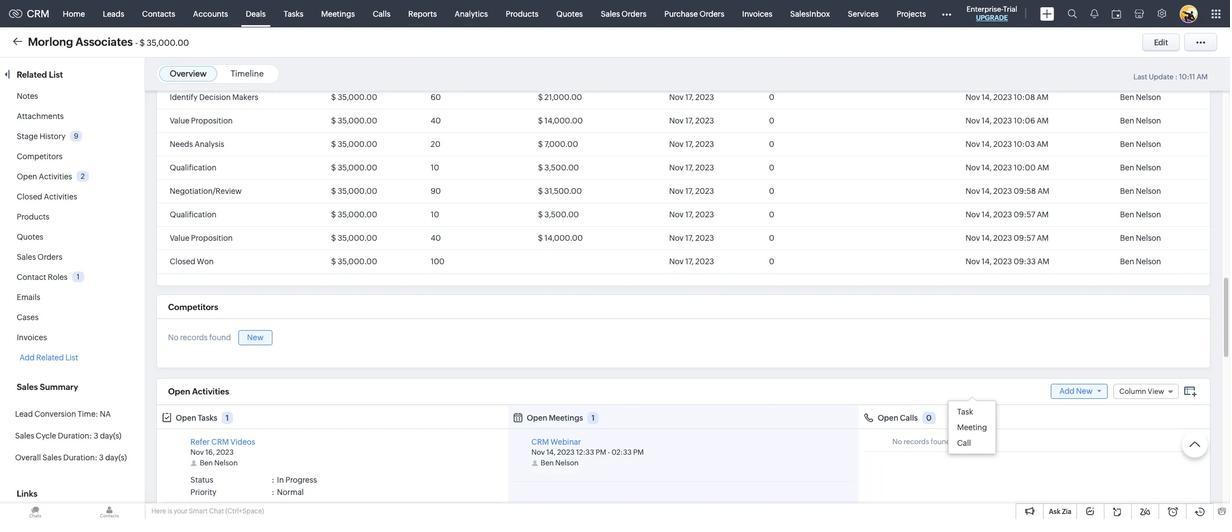 Task type: describe. For each thing, give the bounding box(es) containing it.
0 horizontal spatial tasks
[[198, 413, 217, 422]]

5 nov 17, 2023 from the top
[[670, 187, 715, 196]]

- inside morlong associates - $ 35,000.00
[[135, 38, 138, 47]]

your
[[174, 507, 188, 515]]

search image
[[1068, 9, 1078, 18]]

14, inside crm webinar nov 14, 2023 12:33 pm - 02:33 pm
[[547, 448, 556, 456]]

profile image
[[1181, 5, 1198, 23]]

refer crm videos link
[[191, 437, 255, 446]]

0 horizontal spatial records
[[180, 333, 208, 342]]

8 nov 17, 2023 from the top
[[670, 257, 715, 266]]

cases link
[[17, 313, 39, 322]]

14,000.00 for nov 14, 2023 09:57 am
[[545, 234, 583, 243]]

chats image
[[0, 503, 70, 519]]

0 horizontal spatial list
[[49, 70, 63, 79]]

profile element
[[1174, 0, 1205, 27]]

$ 21,000.00
[[538, 93, 582, 102]]

Other Modules field
[[935, 5, 959, 23]]

contact
[[17, 273, 46, 282]]

3 $ 35,000.00 from the top
[[331, 140, 377, 149]]

edit button
[[1143, 33, 1181, 51]]

purchase orders
[[665, 9, 725, 18]]

salesinbox link
[[782, 0, 839, 27]]

10:03
[[1014, 140, 1036, 149]]

purchase orders link
[[656, 0, 734, 27]]

here is your smart chat (ctrl+space)
[[151, 507, 264, 515]]

proposition for nov 14, 2023 09:57 am
[[191, 234, 233, 243]]

1 horizontal spatial sales orders link
[[592, 0, 656, 27]]

enterprise-trial upgrade
[[967, 5, 1018, 22]]

10 for nov 14, 2023 10:00 am
[[431, 163, 440, 172]]

1 horizontal spatial invoices
[[743, 9, 773, 18]]

$ 7,000.00
[[538, 140, 578, 149]]

$ 14,000.00 for nov 14, 2023 10:06 am
[[538, 116, 583, 125]]

0 vertical spatial :
[[1176, 73, 1178, 81]]

videos
[[231, 437, 255, 446]]

new link
[[238, 330, 273, 345]]

0 vertical spatial quotes
[[557, 9, 583, 18]]

day(s) for sales cycle duration: 3 day(s)
[[100, 431, 122, 440]]

7 nov 17, 2023 from the top
[[670, 234, 715, 243]]

attachments link
[[17, 112, 64, 121]]

nov 14, 2023 09:57 am for 14,000.00
[[966, 234, 1049, 243]]

1 horizontal spatial no records found
[[893, 437, 951, 446]]

3 17, from the top
[[686, 140, 694, 149]]

nov inside refer crm videos nov 16, 2023
[[191, 448, 204, 456]]

closed for closed activities
[[17, 192, 42, 201]]

0 horizontal spatial 1
[[77, 273, 80, 281]]

value proposition for nov 14, 2023 10:06 am
[[170, 116, 233, 125]]

trial
[[1004, 5, 1018, 13]]

emails link
[[17, 293, 40, 302]]

0 horizontal spatial no records found
[[168, 333, 231, 342]]

- inside crm webinar nov 14, 2023 12:33 pm - 02:33 pm
[[608, 448, 610, 456]]

0 horizontal spatial competitors
[[17, 152, 63, 161]]

timeline
[[231, 69, 264, 78]]

priority
[[191, 488, 217, 497]]

purchase
[[665, 9, 698, 18]]

4 nov 17, 2023 from the top
[[670, 163, 715, 172]]

qualification for nov 14, 2023 10:00 am
[[170, 163, 217, 172]]

decision
[[199, 93, 231, 102]]

nov 14, 2023 10:00 am
[[966, 163, 1050, 172]]

am right 10:00
[[1038, 163, 1050, 172]]

14, up nov 14, 2023 09:33 am
[[982, 234, 992, 243]]

column
[[1120, 387, 1147, 396]]

contact roles link
[[17, 273, 68, 282]]

1 vertical spatial records
[[904, 437, 930, 446]]

chat
[[209, 507, 224, 515]]

1 vertical spatial sales orders
[[17, 253, 62, 261]]

reports
[[409, 9, 437, 18]]

enterprise-
[[967, 5, 1004, 13]]

0 vertical spatial no
[[168, 333, 179, 342]]

analysis
[[195, 140, 224, 149]]

31,500.00
[[545, 187, 582, 196]]

7 17, from the top
[[686, 234, 694, 243]]

refer crm videos nov 16, 2023
[[191, 437, 255, 456]]

21,000.00
[[545, 93, 582, 102]]

1 for open meetings
[[592, 413, 595, 422]]

smart
[[189, 507, 208, 515]]

stage history
[[17, 132, 65, 141]]

2
[[81, 172, 85, 180]]

here
[[151, 507, 166, 515]]

proposition for nov 14, 2023 10:06 am
[[191, 116, 233, 125]]

2 pm from the left
[[634, 448, 644, 456]]

stage history link
[[17, 132, 65, 141]]

nov 14, 2023 09:57 am for 3,500.00
[[966, 210, 1049, 219]]

5 $ 35,000.00 from the top
[[331, 187, 377, 196]]

1 horizontal spatial orders
[[622, 9, 647, 18]]

contact roles
[[17, 273, 68, 282]]

1 for open tasks
[[226, 413, 229, 422]]

2 $ 35,000.00 from the top
[[331, 116, 377, 125]]

last
[[1134, 73, 1148, 81]]

0 horizontal spatial invoices link
[[17, 333, 47, 342]]

2 nov 17, 2023 from the top
[[670, 116, 715, 125]]

0 horizontal spatial products
[[17, 212, 49, 221]]

leads
[[103, 9, 124, 18]]

is
[[168, 507, 172, 515]]

0 vertical spatial sales orders
[[601, 9, 647, 18]]

deals link
[[237, 0, 275, 27]]

14,000.00 for nov 14, 2023 10:06 am
[[545, 116, 583, 125]]

0 vertical spatial open activities
[[17, 172, 72, 181]]

3 nov 17, 2023 from the top
[[670, 140, 715, 149]]

cycle
[[36, 431, 56, 440]]

1 horizontal spatial list
[[65, 353, 78, 362]]

column view
[[1120, 387, 1165, 396]]

nov 14, 2023 10:03 am
[[966, 140, 1049, 149]]

value proposition for nov 14, 2023 09:57 am
[[170, 234, 233, 243]]

history
[[40, 132, 65, 141]]

emails
[[17, 293, 40, 302]]

90
[[431, 187, 441, 196]]

0 horizontal spatial calls
[[373, 9, 391, 18]]

view
[[1148, 387, 1165, 396]]

analytics
[[455, 9, 488, 18]]

100
[[431, 257, 445, 266]]

reports link
[[400, 0, 446, 27]]

crm webinar nov 14, 2023 12:33 pm - 02:33 pm
[[532, 437, 644, 456]]

tasks link
[[275, 0, 313, 27]]

value for nov 14, 2023 09:57 am
[[170, 234, 190, 243]]

duration: for sales cycle duration:
[[58, 431, 92, 440]]

stage
[[17, 132, 38, 141]]

leads link
[[94, 0, 133, 27]]

14, down nov 14, 2023 10:03 am
[[982, 163, 992, 172]]

time:
[[78, 410, 98, 418]]

3,500.00 for nov 14, 2023 10:00 am
[[545, 163, 579, 172]]

12:33
[[576, 448, 595, 456]]

lead
[[15, 410, 33, 418]]

am right 09:33
[[1038, 257, 1050, 266]]

services
[[848, 9, 879, 18]]

signals element
[[1084, 0, 1106, 27]]

sales summary
[[17, 382, 78, 392]]

nov inside crm webinar nov 14, 2023 12:33 pm - 02:33 pm
[[532, 448, 545, 456]]

conversion
[[34, 410, 76, 418]]

1 horizontal spatial found
[[931, 437, 951, 446]]

2 horizontal spatial orders
[[700, 9, 725, 18]]

1 pm from the left
[[596, 448, 607, 456]]

am up nov 14, 2023 09:33 am
[[1038, 234, 1049, 243]]

14, up nov 14, 2023 10:06 am
[[982, 93, 992, 102]]

1 vertical spatial related
[[36, 353, 64, 362]]

1 vertical spatial invoices
[[17, 333, 47, 342]]

16,
[[205, 448, 215, 456]]

2 vertical spatial activities
[[192, 387, 229, 396]]

add related list
[[20, 353, 78, 362]]

status
[[191, 475, 213, 484]]

overall sales duration: 3 day(s)
[[15, 453, 127, 462]]

$ 3,500.00 for nov 14, 2023 10:00 am
[[538, 163, 579, 172]]

1 horizontal spatial products link
[[497, 0, 548, 27]]

morlong
[[28, 35, 73, 48]]

add for add related list
[[20, 353, 35, 362]]

create menu element
[[1034, 0, 1062, 27]]

1 $ 35,000.00 from the top
[[331, 93, 377, 102]]

notes link
[[17, 92, 38, 101]]

1 horizontal spatial calls
[[900, 413, 918, 422]]

0 horizontal spatial found
[[209, 333, 231, 342]]

3,500.00 for nov 14, 2023 09:57 am
[[545, 210, 579, 219]]

webinar
[[551, 437, 581, 446]]

6 $ 35,000.00 from the top
[[331, 210, 377, 219]]

closed activities
[[17, 192, 77, 201]]

10 for nov 14, 2023 09:57 am
[[431, 210, 440, 219]]

09:57 for $ 3,500.00
[[1014, 210, 1036, 219]]

needs analysis
[[170, 140, 224, 149]]

open meetings
[[527, 413, 584, 422]]

notes
[[17, 92, 38, 101]]

home link
[[54, 0, 94, 27]]



Task type: locate. For each thing, give the bounding box(es) containing it.
ask zia
[[1050, 508, 1072, 516]]

normal
[[277, 488, 304, 497]]

1 value proposition from the top
[[170, 116, 233, 125]]

0 vertical spatial proposition
[[191, 116, 233, 125]]

meetings
[[321, 9, 355, 18], [549, 413, 584, 422]]

orders up roles
[[37, 253, 62, 261]]

am right the 10:11
[[1197, 73, 1209, 81]]

0 vertical spatial found
[[209, 333, 231, 342]]

: for : in progress
[[272, 475, 274, 484]]

identify decision makers
[[170, 93, 259, 102]]

14,000.00 down 31,500.00
[[545, 234, 583, 243]]

open activities
[[17, 172, 72, 181], [168, 387, 229, 396]]

last update : 10:11 am
[[1134, 73, 1209, 81]]

0 horizontal spatial sales orders
[[17, 253, 62, 261]]

3 down sales cycle duration: 3 day(s)
[[99, 453, 104, 462]]

0 horizontal spatial quotes link
[[17, 232, 43, 241]]

20
[[431, 140, 441, 149]]

0 horizontal spatial pm
[[596, 448, 607, 456]]

1 vertical spatial $ 3,500.00
[[538, 210, 579, 219]]

2023 inside refer crm videos nov 16, 2023
[[216, 448, 234, 456]]

products link right analytics
[[497, 0, 548, 27]]

1 vertical spatial add
[[1060, 387, 1075, 396]]

$ 14,000.00 down $ 21,000.00
[[538, 116, 583, 125]]

attachments
[[17, 112, 64, 121]]

am right 10:03
[[1037, 140, 1049, 149]]

crm link
[[9, 8, 49, 20]]

open activities link
[[17, 172, 72, 181]]

1 vertical spatial 10
[[431, 210, 440, 219]]

1 $ 14,000.00 from the top
[[538, 116, 583, 125]]

1 horizontal spatial 3
[[99, 453, 104, 462]]

10 down 20
[[431, 163, 440, 172]]

1 vertical spatial :
[[272, 475, 274, 484]]

5 17, from the top
[[686, 187, 694, 196]]

no
[[168, 333, 179, 342], [893, 437, 903, 446]]

day(s) for overall sales duration: 3 day(s)
[[105, 453, 127, 462]]

0 vertical spatial meetings
[[321, 9, 355, 18]]

1 17, from the top
[[686, 93, 694, 102]]

2 value proposition from the top
[[170, 234, 233, 243]]

2 qualification from the top
[[170, 210, 217, 219]]

nov 14, 2023 09:57 am up nov 14, 2023 09:33 am
[[966, 234, 1049, 243]]

1 vertical spatial calls
[[900, 413, 918, 422]]

open activities up the "closed activities"
[[17, 172, 72, 181]]

crm up 16,
[[211, 437, 229, 446]]

1 vertical spatial value
[[170, 234, 190, 243]]

1 right roles
[[77, 273, 80, 281]]

1 vertical spatial duration:
[[63, 453, 97, 462]]

1 vertical spatial invoices link
[[17, 333, 47, 342]]

lead conversion time: na
[[15, 410, 111, 418]]

2023 inside crm webinar nov 14, 2023 12:33 pm - 02:33 pm
[[557, 448, 575, 456]]

$ 3,500.00 for nov 14, 2023 09:57 am
[[538, 210, 579, 219]]

1 vertical spatial nov 14, 2023 09:57 am
[[966, 234, 1049, 243]]

6 17, from the top
[[686, 210, 694, 219]]

0 horizontal spatial add
[[20, 353, 35, 362]]

0 vertical spatial sales orders link
[[592, 0, 656, 27]]

40 for nov 14, 2023 09:57 am
[[431, 234, 441, 243]]

14, down the nov 14, 2023 09:58 am
[[982, 210, 992, 219]]

refer
[[191, 437, 210, 446]]

qualification
[[170, 163, 217, 172], [170, 210, 217, 219]]

4 17, from the top
[[686, 163, 694, 172]]

1 nov 17, 2023 from the top
[[670, 93, 715, 102]]

60
[[431, 93, 441, 102]]

1 up refer crm videos link
[[226, 413, 229, 422]]

1 horizontal spatial -
[[608, 448, 610, 456]]

2 09:57 from the top
[[1014, 234, 1036, 243]]

0 vertical spatial invoices
[[743, 9, 773, 18]]

meetings up webinar
[[549, 413, 584, 422]]

task
[[958, 408, 974, 416]]

duration: down sales cycle duration: 3 day(s)
[[63, 453, 97, 462]]

$ 3,500.00 down $ 31,500.00
[[538, 210, 579, 219]]

0 vertical spatial list
[[49, 70, 63, 79]]

1 up crm webinar nov 14, 2023 12:33 pm - 02:33 pm
[[592, 413, 595, 422]]

2 proposition from the top
[[191, 234, 233, 243]]

value
[[170, 116, 190, 125], [170, 234, 190, 243]]

0 vertical spatial day(s)
[[100, 431, 122, 440]]

closed left won
[[170, 257, 195, 266]]

: normal
[[272, 488, 304, 497]]

competitors down stage history "link"
[[17, 152, 63, 161]]

1 horizontal spatial quotes
[[557, 9, 583, 18]]

2 $ 14,000.00 from the top
[[538, 234, 583, 243]]

: for : normal
[[272, 488, 274, 497]]

40
[[431, 116, 441, 125], [431, 234, 441, 243]]

competitors link
[[17, 152, 63, 161]]

2 nov 14, 2023 09:57 am from the top
[[966, 234, 1049, 243]]

1 10 from the top
[[431, 163, 440, 172]]

2 40 from the top
[[431, 234, 441, 243]]

1 horizontal spatial closed
[[170, 257, 195, 266]]

7 $ 35,000.00 from the top
[[331, 234, 377, 243]]

35,000.00 inside morlong associates - $ 35,000.00
[[147, 38, 189, 47]]

1 proposition from the top
[[191, 116, 233, 125]]

proposition down identify decision makers
[[191, 116, 233, 125]]

1 value from the top
[[170, 116, 190, 125]]

1 vertical spatial value proposition
[[170, 234, 233, 243]]

1 qualification from the top
[[170, 163, 217, 172]]

3 for overall sales duration:
[[99, 453, 104, 462]]

: left in
[[272, 475, 274, 484]]

1 vertical spatial found
[[931, 437, 951, 446]]

0 horizontal spatial meetings
[[321, 9, 355, 18]]

overall
[[15, 453, 41, 462]]

in
[[277, 475, 284, 484]]

identify
[[170, 93, 198, 102]]

nov 14, 2023 10:08 am
[[966, 93, 1049, 102]]

1 vertical spatial no
[[893, 437, 903, 446]]

2 vertical spatial :
[[272, 488, 274, 497]]

qualification down negotiation/review
[[170, 210, 217, 219]]

0 vertical spatial activities
[[39, 172, 72, 181]]

overview link
[[170, 69, 207, 78]]

activities down open activities link
[[44, 192, 77, 201]]

sales
[[601, 9, 620, 18], [17, 253, 36, 261], [17, 382, 38, 392], [15, 431, 34, 440], [42, 453, 62, 462]]

qualification for nov 14, 2023 09:57 am
[[170, 210, 217, 219]]

closed
[[17, 192, 42, 201], [170, 257, 195, 266]]

proposition up won
[[191, 234, 233, 243]]

crm left webinar
[[532, 437, 549, 446]]

3,500.00 down 31,500.00
[[545, 210, 579, 219]]

no records found down open calls
[[893, 437, 951, 446]]

1 vertical spatial proposition
[[191, 234, 233, 243]]

crm inside crm webinar nov 14, 2023 12:33 pm - 02:33 pm
[[532, 437, 549, 446]]

: left normal
[[272, 488, 274, 497]]

1 horizontal spatial 1
[[226, 413, 229, 422]]

1 horizontal spatial competitors
[[168, 302, 218, 312]]

0 vertical spatial new
[[247, 333, 264, 342]]

found left call
[[931, 437, 951, 446]]

0 vertical spatial invoices link
[[734, 0, 782, 27]]

0 horizontal spatial orders
[[37, 253, 62, 261]]

related
[[17, 70, 47, 79], [36, 353, 64, 362]]

09:33
[[1014, 257, 1037, 266]]

$
[[140, 38, 145, 47], [331, 93, 336, 102], [538, 93, 543, 102], [331, 116, 336, 125], [538, 116, 543, 125], [331, 140, 336, 149], [538, 140, 543, 149], [331, 163, 336, 172], [538, 163, 543, 172], [331, 187, 336, 196], [538, 187, 543, 196], [331, 210, 336, 219], [538, 210, 543, 219], [331, 234, 336, 243], [538, 234, 543, 243], [331, 257, 336, 266]]

duration: up overall sales duration: 3 day(s)
[[58, 431, 92, 440]]

1 vertical spatial 40
[[431, 234, 441, 243]]

am right 10:08
[[1037, 93, 1049, 102]]

1 horizontal spatial products
[[506, 9, 539, 18]]

1 vertical spatial products link
[[17, 212, 49, 221]]

1 $ 3,500.00 from the top
[[538, 163, 579, 172]]

records
[[180, 333, 208, 342], [904, 437, 930, 446]]

needs
[[170, 140, 193, 149]]

1 vertical spatial sales orders link
[[17, 253, 62, 261]]

signals image
[[1091, 9, 1099, 18]]

1 horizontal spatial crm
[[211, 437, 229, 446]]

2 horizontal spatial 1
[[592, 413, 595, 422]]

crm up morlong
[[27, 8, 49, 20]]

value up closed won
[[170, 234, 190, 243]]

zia
[[1063, 508, 1072, 516]]

4 $ 35,000.00 from the top
[[331, 163, 377, 172]]

09:58
[[1014, 187, 1037, 196]]

1 horizontal spatial meetings
[[549, 413, 584, 422]]

summary
[[40, 382, 78, 392]]

3,500.00 down 7,000.00
[[545, 163, 579, 172]]

pm right 12:33 at the bottom left of page
[[596, 448, 607, 456]]

contacts link
[[133, 0, 184, 27]]

add
[[20, 353, 35, 362], [1060, 387, 1075, 396]]

invoices down the cases link
[[17, 333, 47, 342]]

nov 14, 2023 09:57 am down the nov 14, 2023 09:58 am
[[966, 210, 1049, 219]]

3 for sales cycle duration:
[[94, 431, 98, 440]]

sales cycle duration: 3 day(s)
[[15, 431, 122, 440]]

35,000.00
[[147, 38, 189, 47], [338, 93, 377, 102], [338, 116, 377, 125], [338, 140, 377, 149], [338, 163, 377, 172], [338, 187, 377, 196], [338, 210, 377, 219], [338, 234, 377, 243], [338, 257, 377, 266]]

0 vertical spatial calls
[[373, 9, 391, 18]]

$ inside morlong associates - $ 35,000.00
[[140, 38, 145, 47]]

pm right 02:33
[[634, 448, 644, 456]]

0 vertical spatial records
[[180, 333, 208, 342]]

1 vertical spatial quotes link
[[17, 232, 43, 241]]

1 vertical spatial new
[[1077, 387, 1093, 396]]

1 vertical spatial $ 14,000.00
[[538, 234, 583, 243]]

0 vertical spatial $ 14,000.00
[[538, 116, 583, 125]]

1 horizontal spatial open activities
[[168, 387, 229, 396]]

1 horizontal spatial invoices link
[[734, 0, 782, 27]]

2 $ 3,500.00 from the top
[[538, 210, 579, 219]]

14,000.00 down the 21,000.00
[[545, 116, 583, 125]]

meetings link
[[313, 0, 364, 27]]

na
[[100, 410, 111, 418]]

14, up nov 14, 2023 10:03 am
[[982, 116, 992, 125]]

40 down the 60
[[431, 116, 441, 125]]

ben nelson
[[1121, 93, 1162, 102], [1121, 116, 1162, 125], [1121, 140, 1162, 149], [1121, 163, 1162, 172], [1121, 187, 1162, 196], [1121, 210, 1162, 219], [1121, 234, 1162, 243], [1121, 257, 1162, 266], [200, 459, 238, 467], [541, 459, 579, 467]]

2 17, from the top
[[686, 116, 694, 125]]

14, down nov 14, 2023 10:06 am
[[982, 140, 992, 149]]

orders right purchase
[[700, 9, 725, 18]]

calendar image
[[1112, 9, 1122, 18]]

1 vertical spatial list
[[65, 353, 78, 362]]

0 vertical spatial $ 3,500.00
[[538, 163, 579, 172]]

list
[[49, 70, 63, 79], [65, 353, 78, 362]]

8 17, from the top
[[686, 257, 694, 266]]

0 horizontal spatial invoices
[[17, 333, 47, 342]]

14, down nov 14, 2023 10:00 am
[[982, 187, 992, 196]]

2 horizontal spatial crm
[[532, 437, 549, 446]]

1 horizontal spatial records
[[904, 437, 930, 446]]

negotiation/review
[[170, 187, 242, 196]]

0 vertical spatial no records found
[[168, 333, 231, 342]]

(ctrl+space)
[[225, 507, 264, 515]]

1 horizontal spatial tasks
[[284, 9, 304, 18]]

0 vertical spatial 14,000.00
[[545, 116, 583, 125]]

14, left 09:33
[[982, 257, 992, 266]]

value up needs
[[170, 116, 190, 125]]

1 vertical spatial quotes
[[17, 232, 43, 241]]

2 value from the top
[[170, 234, 190, 243]]

quotes link
[[548, 0, 592, 27], [17, 232, 43, 241]]

3 down time:
[[94, 431, 98, 440]]

1 horizontal spatial new
[[1077, 387, 1093, 396]]

open activities up open tasks
[[168, 387, 229, 396]]

products down closed activities link
[[17, 212, 49, 221]]

1 nov 14, 2023 09:57 am from the top
[[966, 210, 1049, 219]]

2 14,000.00 from the top
[[545, 234, 583, 243]]

deals
[[246, 9, 266, 18]]

- left 02:33
[[608, 448, 610, 456]]

40 up 100 at left
[[431, 234, 441, 243]]

2 3,500.00 from the top
[[545, 210, 579, 219]]

$ 31,500.00
[[538, 187, 582, 196]]

proposition
[[191, 116, 233, 125], [191, 234, 233, 243]]

1 vertical spatial day(s)
[[105, 453, 127, 462]]

Column View field
[[1114, 384, 1179, 399]]

1 horizontal spatial pm
[[634, 448, 644, 456]]

0 vertical spatial related
[[17, 70, 47, 79]]

tasks right deals link
[[284, 9, 304, 18]]

09:57 down 09:58 at the top
[[1014, 210, 1036, 219]]

0 vertical spatial quotes link
[[548, 0, 592, 27]]

projects link
[[888, 0, 935, 27]]

- right associates
[[135, 38, 138, 47]]

nov 14, 2023 10:06 am
[[966, 116, 1049, 125]]

open tasks
[[176, 413, 217, 422]]

closed for closed won
[[170, 257, 195, 266]]

14, down the crm webinar link
[[547, 448, 556, 456]]

nov 14, 2023 09:33 am
[[966, 257, 1050, 266]]

crm for crm webinar nov 14, 2023 12:33 pm - 02:33 pm
[[532, 437, 549, 446]]

accounts link
[[184, 0, 237, 27]]

0 horizontal spatial quotes
[[17, 232, 43, 241]]

no records found left new link
[[168, 333, 231, 342]]

found left new link
[[209, 333, 231, 342]]

crm inside refer crm videos nov 16, 2023
[[211, 437, 229, 446]]

competitors down closed won
[[168, 302, 218, 312]]

analytics link
[[446, 0, 497, 27]]

create menu image
[[1041, 7, 1055, 20]]

:
[[1176, 73, 1178, 81], [272, 475, 274, 484], [272, 488, 274, 497]]

1 vertical spatial meetings
[[549, 413, 584, 422]]

value proposition up won
[[170, 234, 233, 243]]

meetings inside "link"
[[321, 9, 355, 18]]

invoices left salesinbox
[[743, 9, 773, 18]]

am down the nov 14, 2023 09:58 am
[[1038, 210, 1049, 219]]

1 40 from the top
[[431, 116, 441, 125]]

6 nov 17, 2023 from the top
[[670, 210, 715, 219]]

activities for open activities link
[[39, 172, 72, 181]]

0 vertical spatial -
[[135, 38, 138, 47]]

orders
[[622, 9, 647, 18], [700, 9, 725, 18], [37, 253, 62, 261]]

morlong associates - $ 35,000.00
[[28, 35, 189, 48]]

10 down 90
[[431, 210, 440, 219]]

0 horizontal spatial new
[[247, 333, 264, 342]]

0 vertical spatial 3,500.00
[[545, 163, 579, 172]]

$ 3,500.00 down $ 7,000.00
[[538, 163, 579, 172]]

$ 14,000.00 for nov 14, 2023 09:57 am
[[538, 234, 583, 243]]

related up notes
[[17, 70, 47, 79]]

am right 10:06
[[1037, 116, 1049, 125]]

09:57 for $ 14,000.00
[[1014, 234, 1036, 243]]

1 vertical spatial open activities
[[168, 387, 229, 396]]

list down morlong
[[49, 70, 63, 79]]

value proposition
[[170, 116, 233, 125], [170, 234, 233, 243]]

: left the 10:11
[[1176, 73, 1178, 81]]

0 vertical spatial 09:57
[[1014, 210, 1036, 219]]

salesinbox
[[791, 9, 831, 18]]

crm for crm
[[27, 8, 49, 20]]

0 horizontal spatial crm
[[27, 8, 49, 20]]

1 14,000.00 from the top
[[545, 116, 583, 125]]

makers
[[232, 93, 259, 102]]

10:00
[[1014, 163, 1036, 172]]

accounts
[[193, 9, 228, 18]]

sales orders link
[[592, 0, 656, 27], [17, 253, 62, 261]]

list up summary
[[65, 353, 78, 362]]

1 vertical spatial qualification
[[170, 210, 217, 219]]

09:57 up 09:33
[[1014, 234, 1036, 243]]

duration: for overall sales duration:
[[63, 453, 97, 462]]

3,500.00
[[545, 163, 579, 172], [545, 210, 579, 219]]

products right analytics link
[[506, 9, 539, 18]]

1 vertical spatial closed
[[170, 257, 195, 266]]

0 vertical spatial qualification
[[170, 163, 217, 172]]

meetings left the calls link
[[321, 9, 355, 18]]

$ 14,000.00 down $ 31,500.00
[[538, 234, 583, 243]]

1 vertical spatial competitors
[[168, 302, 218, 312]]

search element
[[1062, 0, 1084, 27]]

1 horizontal spatial quotes link
[[548, 0, 592, 27]]

related up sales summary
[[36, 353, 64, 362]]

1 vertical spatial -
[[608, 448, 610, 456]]

0 vertical spatial value
[[170, 116, 190, 125]]

contacts image
[[74, 503, 145, 519]]

1 09:57 from the top
[[1014, 210, 1036, 219]]

0 horizontal spatial sales orders link
[[17, 253, 62, 261]]

orders left purchase
[[622, 9, 647, 18]]

closed won
[[170, 257, 214, 266]]

am right 09:58 at the top
[[1038, 187, 1050, 196]]

activities up open tasks
[[192, 387, 229, 396]]

add for add new
[[1060, 387, 1075, 396]]

closed down open activities link
[[17, 192, 42, 201]]

nelson
[[1137, 93, 1162, 102], [1137, 116, 1162, 125], [1137, 140, 1162, 149], [1137, 163, 1162, 172], [1137, 187, 1162, 196], [1137, 210, 1162, 219], [1137, 234, 1162, 243], [1137, 257, 1162, 266], [214, 459, 238, 467], [556, 459, 579, 467]]

add new
[[1060, 387, 1093, 396]]

crm
[[27, 8, 49, 20], [211, 437, 229, 446], [532, 437, 549, 446]]

10:08
[[1014, 93, 1036, 102]]

activities up the "closed activities"
[[39, 172, 72, 181]]

value for nov 14, 2023 10:06 am
[[170, 116, 190, 125]]

1 3,500.00 from the top
[[545, 163, 579, 172]]

duration:
[[58, 431, 92, 440], [63, 453, 97, 462]]

0 vertical spatial duration:
[[58, 431, 92, 440]]

invoices link left salesinbox
[[734, 0, 782, 27]]

1 vertical spatial 14,000.00
[[545, 234, 583, 243]]

1 vertical spatial 09:57
[[1014, 234, 1036, 243]]

meeting
[[958, 423, 988, 432]]

invoices link down the cases link
[[17, 333, 47, 342]]

products link down closed activities link
[[17, 212, 49, 221]]

value proposition up needs analysis
[[170, 116, 233, 125]]

1 vertical spatial products
[[17, 212, 49, 221]]

competitors
[[17, 152, 63, 161], [168, 302, 218, 312]]

17,
[[686, 93, 694, 102], [686, 116, 694, 125], [686, 140, 694, 149], [686, 163, 694, 172], [686, 187, 694, 196], [686, 210, 694, 219], [686, 234, 694, 243], [686, 257, 694, 266]]

40 for nov 14, 2023 10:06 am
[[431, 116, 441, 125]]

timeline link
[[231, 69, 264, 78]]

8 $ 35,000.00 from the top
[[331, 257, 377, 266]]

0 horizontal spatial open activities
[[17, 172, 72, 181]]

related list
[[17, 70, 65, 79]]

tasks up refer
[[198, 413, 217, 422]]

activities for closed activities link
[[44, 192, 77, 201]]

2 10 from the top
[[431, 210, 440, 219]]

no records found
[[168, 333, 231, 342], [893, 437, 951, 446]]

qualification down needs analysis
[[170, 163, 217, 172]]

0 vertical spatial 10
[[431, 163, 440, 172]]

am
[[1197, 73, 1209, 81], [1037, 93, 1049, 102], [1037, 116, 1049, 125], [1037, 140, 1049, 149], [1038, 163, 1050, 172], [1038, 187, 1050, 196], [1038, 210, 1049, 219], [1038, 234, 1049, 243], [1038, 257, 1050, 266]]

0 vertical spatial closed
[[17, 192, 42, 201]]



Task type: vqa. For each thing, say whether or not it's contained in the screenshot.


